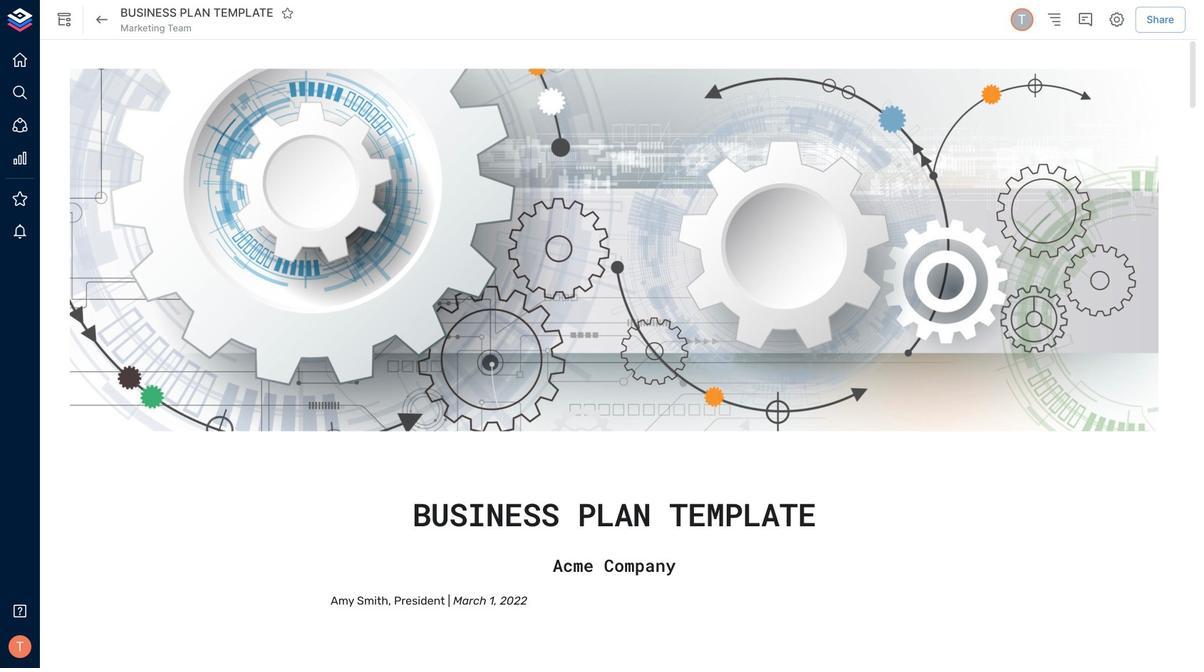 Task type: vqa. For each thing, say whether or not it's contained in the screenshot.
comments image
yes



Task type: describe. For each thing, give the bounding box(es) containing it.
favorite image
[[281, 7, 294, 20]]

go back image
[[93, 11, 110, 28]]



Task type: locate. For each thing, give the bounding box(es) containing it.
comments image
[[1077, 11, 1094, 28]]

table of contents image
[[1046, 11, 1063, 28]]

show wiki image
[[56, 11, 73, 28]]

settings image
[[1109, 11, 1126, 28]]



